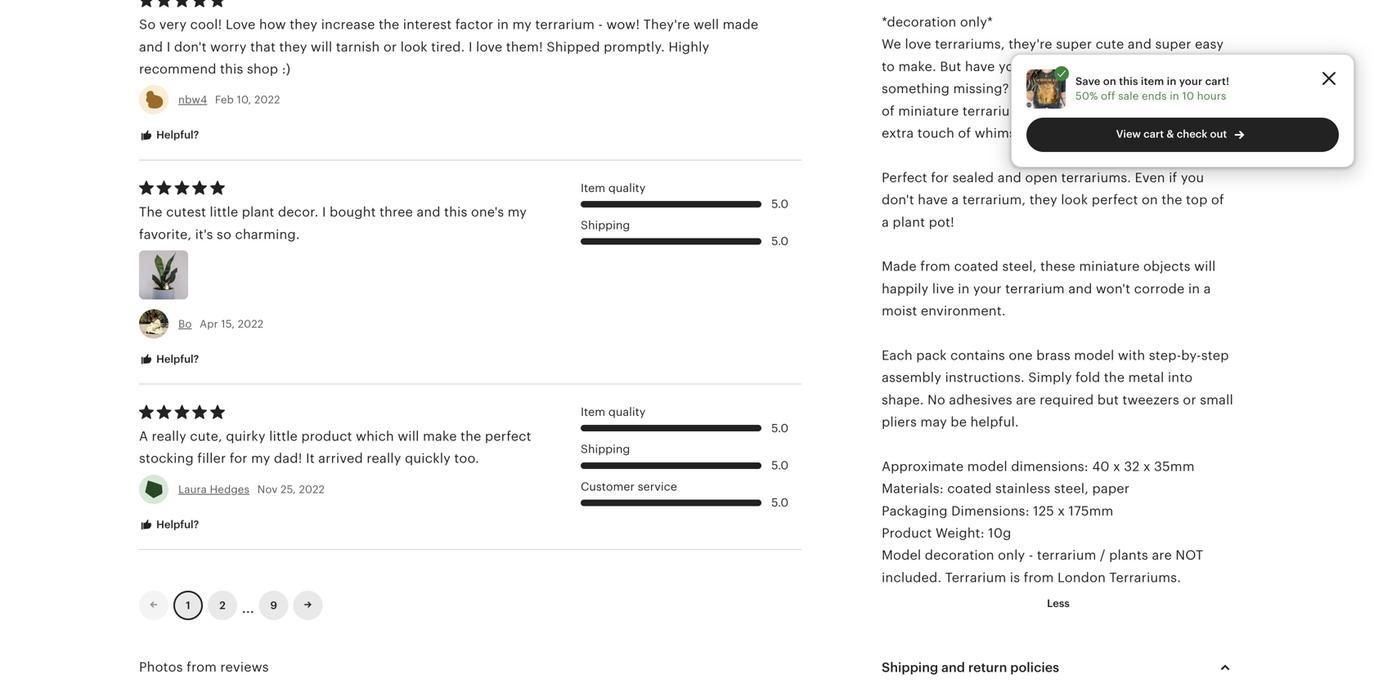 Task type: locate. For each thing, give the bounding box(es) containing it.
materials:
[[882, 482, 944, 497]]

1 vertical spatial they
[[279, 40, 307, 54]]

1 vertical spatial shipping
[[581, 443, 630, 456]]

0 horizontal spatial look
[[401, 40, 428, 54]]

and down so
[[139, 40, 163, 54]]

helpful? button down nbw4 link at top
[[127, 120, 211, 151]]

item
[[581, 181, 606, 195], [581, 406, 606, 419]]

customer service
[[581, 480, 677, 494]]

these
[[1041, 259, 1076, 274]]

1 vertical spatial will
[[1194, 259, 1216, 274]]

2 horizontal spatial this
[[1119, 75, 1138, 87]]

cutest
[[166, 205, 206, 220]]

coated
[[954, 259, 999, 274], [948, 482, 992, 497]]

1 5.0 from the top
[[772, 198, 789, 211]]

but
[[940, 59, 962, 74]]

0 vertical spatial miniature
[[899, 104, 959, 118]]

5 5.0 from the top
[[772, 497, 789, 510]]

don't up "recommend"
[[174, 40, 207, 54]]

terrariums.
[[1110, 571, 1181, 586]]

look inside so very cool! love how they increase the interest factor in my terrarium - wow!  they're well made and i don't worry that they will tarnish or look tired. i love them! shipped promptly. highly recommend this shop :)
[[401, 40, 428, 54]]

from for coated
[[921, 259, 951, 274]]

plant up charming.
[[242, 205, 274, 220]]

1 vertical spatial perfect
[[1092, 193, 1138, 207]]

helpful? down laura
[[154, 519, 199, 531]]

1 horizontal spatial your
[[1044, 126, 1072, 141]]

little up dad!
[[269, 429, 298, 444]]

1 horizontal spatial of
[[958, 126, 971, 141]]

will inside made from coated steel, these miniature objects will happily live in your terrarium and won't corrode in a moist environment.
[[1194, 259, 1216, 274]]

super up felt
[[1056, 37, 1092, 52]]

love inside *decoration only* we love terrariums, they're super cute and super easy to make. but have you ever felt like there was something missing? that's why we created a selection of miniature terrarium models, perfect for adding an extra touch of whimsy to your mini world.
[[905, 37, 932, 52]]

miniature up "won't"
[[1079, 259, 1140, 274]]

2 vertical spatial shipping
[[882, 661, 938, 676]]

1 horizontal spatial this
[[444, 205, 468, 220]]

i down very
[[167, 40, 171, 54]]

i inside the cutest little plant decor. i bought three and this one's my favorite, it's so charming.
[[322, 205, 326, 220]]

really down which
[[367, 452, 401, 466]]

coated up dimensions:
[[948, 482, 992, 497]]

they right how
[[290, 17, 318, 32]]

have up missing? on the top right
[[965, 59, 995, 74]]

on inside perfect for sealed and open terrariums. even if you don't have a terrarium, they look perfect on the top of a plant pot!
[[1142, 193, 1158, 207]]

0 horizontal spatial of
[[882, 104, 895, 118]]

are down simply
[[1016, 393, 1036, 408]]

0 vertical spatial little
[[210, 205, 238, 220]]

terrarium inside so very cool! love how they increase the interest factor in my terrarium - wow!  they're well made and i don't worry that they will tarnish or look tired. i love them! shipped promptly. highly recommend this shop :)
[[535, 17, 595, 32]]

terrarium inside *decoration only* we love terrariums, they're super cute and super easy to make. but have you ever felt like there was something missing? that's why we created a selection of miniature terrarium models, perfect for adding an extra touch of whimsy to your mini world.
[[963, 104, 1022, 118]]

1 horizontal spatial will
[[398, 429, 419, 444]]

have up pot! at the top right of the page
[[918, 193, 948, 207]]

perfect
[[882, 170, 928, 185]]

for inside a really cute, quirky little product which will make the perfect stocking filler for my dad! it arrived really quickly too.
[[230, 452, 248, 466]]

something
[[882, 82, 950, 96]]

1 item quality from the top
[[581, 181, 646, 195]]

0 vertical spatial steel,
[[1002, 259, 1037, 274]]

of up the extra
[[882, 104, 895, 118]]

moist
[[882, 304, 917, 319]]

1 helpful? button from the top
[[127, 120, 211, 151]]

1 horizontal spatial or
[[1183, 393, 1197, 408]]

will right objects
[[1194, 259, 1216, 274]]

you left ever
[[999, 59, 1022, 74]]

and inside *decoration only* we love terrariums, they're super cute and super easy to make. but have you ever felt like there was something missing? that's why we created a selection of miniature terrarium models, perfect for adding an extra touch of whimsy to your mini world.
[[1128, 37, 1152, 52]]

0 vertical spatial 2022
[[254, 94, 280, 106]]

shape.
[[882, 393, 924, 408]]

shop
[[247, 62, 278, 76]]

x right 32
[[1144, 460, 1151, 474]]

customer
[[581, 480, 635, 494]]

2 vertical spatial perfect
[[485, 429, 531, 444]]

125
[[1033, 504, 1054, 519]]

cute
[[1096, 37, 1124, 52]]

really up stocking
[[152, 429, 186, 444]]

1 vertical spatial really
[[367, 452, 401, 466]]

i
[[167, 40, 171, 54], [469, 40, 473, 54], [322, 205, 326, 220]]

they down open
[[1030, 193, 1058, 207]]

stainless
[[996, 482, 1051, 497]]

1 vertical spatial from
[[1024, 571, 1054, 586]]

0 vertical spatial from
[[921, 259, 951, 274]]

off
[[1101, 90, 1116, 102]]

love down factor
[[476, 40, 503, 54]]

hedges
[[210, 484, 250, 496]]

x left 32
[[1113, 460, 1121, 474]]

for inside perfect for sealed and open terrariums. even if you don't have a terrarium, they look perfect on the top of a plant pot!
[[931, 170, 949, 185]]

on up off
[[1103, 75, 1117, 87]]

step
[[1202, 348, 1229, 363]]

this left one's in the top left of the page
[[444, 205, 468, 220]]

1 vertical spatial quality
[[609, 406, 646, 419]]

will for made from coated steel, these miniature objects will happily live in your terrarium and won't corrode in a moist environment.
[[1194, 259, 1216, 274]]

1 vertical spatial on
[[1142, 193, 1158, 207]]

we
[[882, 37, 902, 52]]

1 vertical spatial model
[[968, 460, 1008, 474]]

terrarium up whimsy on the right top of the page
[[963, 104, 1022, 118]]

- right only
[[1029, 549, 1034, 563]]

1 vertical spatial item quality
[[581, 406, 646, 419]]

paper
[[1093, 482, 1130, 497]]

have
[[965, 59, 995, 74], [918, 193, 948, 207]]

0 horizontal spatial really
[[152, 429, 186, 444]]

a down was
[[1158, 82, 1165, 96]]

a really cute, quirky little product which will make the perfect stocking filler for my dad! it arrived really quickly too.
[[139, 429, 531, 466]]

there
[[1107, 59, 1140, 74]]

required
[[1040, 393, 1094, 408]]

the up but
[[1104, 371, 1125, 385]]

1 item from the top
[[581, 181, 606, 195]]

0 vertical spatial for
[[1130, 104, 1148, 118]]

or down the into
[[1183, 393, 1197, 408]]

*decoration only* we love terrariums, they're super cute and super easy to make. but have you ever felt like there was something missing? that's why we created a selection of miniature terrarium models, perfect for adding an extra touch of whimsy to your mini world.
[[882, 15, 1227, 141]]

perfect down off
[[1080, 104, 1127, 118]]

may
[[921, 415, 947, 430]]

your up 10
[[1179, 75, 1203, 87]]

plants
[[1109, 549, 1149, 563]]

and inside made from coated steel, these miniature objects will happily live in your terrarium and won't corrode in a moist environment.
[[1069, 282, 1093, 296]]

0 vertical spatial really
[[152, 429, 186, 444]]

1 horizontal spatial miniature
[[1079, 259, 1140, 274]]

perfect inside a really cute, quirky little product which will make the perfect stocking filler for my dad! it arrived really quickly too.
[[485, 429, 531, 444]]

2 vertical spatial from
[[187, 661, 217, 675]]

x right 125
[[1058, 504, 1065, 519]]

an
[[1200, 104, 1215, 118]]

or right tarnish
[[384, 40, 397, 54]]

2 super from the left
[[1156, 37, 1192, 52]]

1 vertical spatial or
[[1183, 393, 1197, 408]]

quality for a really cute, quirky little product which will make the perfect stocking filler for my dad! it arrived really quickly too.
[[609, 406, 646, 419]]

for
[[1130, 104, 1148, 118], [931, 170, 949, 185], [230, 452, 248, 466]]

1 helpful? from the top
[[154, 129, 199, 141]]

don't
[[174, 40, 207, 54], [882, 193, 914, 207]]

0 horizontal spatial don't
[[174, 40, 207, 54]]

model up stainless
[[968, 460, 1008, 474]]

steel, inside approximate model dimensions: 40 x 32 x 35mm materials: coated stainless steel, paper packaging dimensions: 125 x 175mm product weight: 10g model decoration only - terrarium / plants are not included. terrarium is from london terrariums.
[[1054, 482, 1089, 497]]

a
[[1158, 82, 1165, 96], [952, 193, 959, 207], [882, 215, 889, 230], [1204, 282, 1211, 296]]

0 vertical spatial shipping
[[581, 219, 630, 232]]

of
[[882, 104, 895, 118], [958, 126, 971, 141], [1211, 193, 1224, 207]]

1
[[186, 600, 190, 612]]

5.0
[[772, 198, 789, 211], [772, 235, 789, 248], [772, 422, 789, 435], [772, 459, 789, 472], [772, 497, 789, 510]]

laura hedges link
[[178, 484, 250, 496]]

in right factor
[[497, 17, 509, 32]]

1 horizontal spatial from
[[921, 259, 951, 274]]

the inside so very cool! love how they increase the interest factor in my terrarium - wow!  they're well made and i don't worry that they will tarnish or look tired. i love them! shipped promptly. highly recommend this shop :)
[[379, 17, 400, 32]]

my for one's
[[508, 205, 527, 220]]

terrarium up shipped in the left top of the page
[[535, 17, 595, 32]]

2 vertical spatial my
[[251, 452, 270, 466]]

0 vertical spatial quality
[[609, 181, 646, 195]]

on down even
[[1142, 193, 1158, 207]]

helpful? button for a really cute, quirky little product which will make the perfect stocking filler for my dad! it arrived really quickly too.
[[127, 510, 211, 541]]

this up 'sale'
[[1119, 75, 1138, 87]]

selection
[[1169, 82, 1227, 96]]

view details of this review photo by bo image
[[139, 251, 188, 300]]

steel, up 175mm
[[1054, 482, 1089, 497]]

0 vertical spatial -
[[598, 17, 603, 32]]

my inside the cutest little plant decor. i bought three and this one's my favorite, it's so charming.
[[508, 205, 527, 220]]

terrarium inside made from coated steel, these miniature objects will happily live in your terrarium and won't corrode in a moist environment.
[[1006, 282, 1065, 296]]

1 vertical spatial your
[[1044, 126, 1072, 141]]

how
[[259, 17, 286, 32]]

in
[[497, 17, 509, 32], [1167, 75, 1177, 87], [1170, 90, 1180, 102], [958, 282, 970, 296], [1189, 282, 1200, 296]]

2 horizontal spatial will
[[1194, 259, 1216, 274]]

50%
[[1076, 90, 1098, 102]]

miniature inside *decoration only* we love terrariums, they're super cute and super easy to make. but have you ever felt like there was something missing? that's why we created a selection of miniature terrarium models, perfect for adding an extra touch of whimsy to your mini world.
[[899, 104, 959, 118]]

sealed
[[953, 170, 994, 185]]

from inside made from coated steel, these miniature objects will happily live in your terrarium and won't corrode in a moist environment.
[[921, 259, 951, 274]]

and down these at the right top of the page
[[1069, 282, 1093, 296]]

0 horizontal spatial have
[[918, 193, 948, 207]]

photos
[[139, 661, 183, 675]]

apr
[[200, 318, 218, 330]]

2 horizontal spatial for
[[1130, 104, 1148, 118]]

easy
[[1195, 37, 1224, 52]]

hours
[[1197, 90, 1227, 102]]

nov
[[257, 484, 278, 496]]

have inside *decoration only* we love terrariums, they're super cute and super easy to make. but have you ever felt like there was something missing? that's why we created a selection of miniature terrarium models, perfect for adding an extra touch of whimsy to your mini world.
[[965, 59, 995, 74]]

from up live
[[921, 259, 951, 274]]

will up quickly at the left bottom of page
[[398, 429, 419, 444]]

1 vertical spatial steel,
[[1054, 482, 1089, 497]]

cute,
[[190, 429, 222, 444]]

steel, left these at the right top of the page
[[1002, 259, 1037, 274]]

we
[[1083, 82, 1102, 96]]

laura hedges nov 25, 2022
[[178, 484, 325, 496]]

perfect inside *decoration only* we love terrariums, they're super cute and super easy to make. but have you ever felt like there was something missing? that's why we created a selection of miniature terrarium models, perfect for adding an extra touch of whimsy to your mini world.
[[1080, 104, 1127, 118]]

from
[[921, 259, 951, 274], [1024, 571, 1054, 586], [187, 661, 217, 675]]

i right tired.
[[469, 40, 473, 54]]

terrarium up 'london'
[[1037, 549, 1097, 563]]

don't inside perfect for sealed and open terrariums. even if you don't have a terrarium, they look perfect on the top of a plant pot!
[[882, 193, 914, 207]]

2 vertical spatial of
[[1211, 193, 1224, 207]]

the down if
[[1162, 193, 1183, 207]]

and
[[1128, 37, 1152, 52], [139, 40, 163, 54], [998, 170, 1022, 185], [417, 205, 441, 220], [1069, 282, 1093, 296], [942, 661, 965, 676]]

dimensions:
[[1011, 460, 1089, 474]]

9 link
[[259, 591, 289, 621]]

terrarium down these at the right top of the page
[[1006, 282, 1065, 296]]

0 vertical spatial item
[[581, 181, 606, 195]]

2 vertical spatial for
[[230, 452, 248, 466]]

3 helpful? button from the top
[[127, 510, 211, 541]]

one's
[[471, 205, 504, 220]]

helpful? button down "bo" link
[[127, 345, 211, 375]]

0 horizontal spatial -
[[598, 17, 603, 32]]

perfect down terrariums.
[[1092, 193, 1138, 207]]

1 horizontal spatial on
[[1142, 193, 1158, 207]]

0 vertical spatial are
[[1016, 393, 1036, 408]]

1 horizontal spatial x
[[1113, 460, 1121, 474]]

0 vertical spatial or
[[384, 40, 397, 54]]

1 super from the left
[[1056, 37, 1092, 52]]

0 horizontal spatial steel,
[[1002, 259, 1037, 274]]

fold
[[1076, 371, 1101, 385]]

item for a really cute, quirky little product which will make the perfect stocking filler for my dad! it arrived really quickly too.
[[581, 406, 606, 419]]

0 horizontal spatial miniature
[[899, 104, 959, 118]]

plant left pot! at the top right of the page
[[893, 215, 925, 230]]

coated up live
[[954, 259, 999, 274]]

helpful? button down laura
[[127, 510, 211, 541]]

1 horizontal spatial i
[[322, 205, 326, 220]]

shipped
[[547, 40, 600, 54]]

1 horizontal spatial really
[[367, 452, 401, 466]]

the up tarnish
[[379, 17, 400, 32]]

2022 right 15,
[[238, 318, 264, 330]]

2 vertical spatial will
[[398, 429, 419, 444]]

your down models,
[[1044, 126, 1072, 141]]

look down the interest
[[401, 40, 428, 54]]

shipping inside dropdown button
[[882, 661, 938, 676]]

are left not
[[1152, 549, 1172, 563]]

don't down perfect
[[882, 193, 914, 207]]

0 horizontal spatial this
[[220, 62, 243, 76]]

1 horizontal spatial -
[[1029, 549, 1034, 563]]

on inside save on this item in your cart! 50% off sale ends in 10 hours
[[1103, 75, 1117, 87]]

item quality for the cutest little plant decor. i bought three and this one's my favorite, it's so charming.
[[581, 181, 646, 195]]

0 horizontal spatial your
[[973, 282, 1002, 296]]

will
[[311, 40, 332, 54], [1194, 259, 1216, 274], [398, 429, 419, 444]]

helpful? for a really cute, quirky little product which will make the perfect stocking filler for my dad! it arrived really quickly too.
[[154, 519, 199, 531]]

be
[[951, 415, 967, 430]]

this inside the cutest little plant decor. i bought three and this one's my favorite, it's so charming.
[[444, 205, 468, 220]]

3 helpful? from the top
[[154, 519, 199, 531]]

my up them! in the top of the page
[[512, 17, 532, 32]]

0 vertical spatial model
[[1074, 348, 1115, 363]]

quality
[[609, 181, 646, 195], [609, 406, 646, 419]]

0 horizontal spatial super
[[1056, 37, 1092, 52]]

1 vertical spatial item
[[581, 406, 606, 419]]

0 horizontal spatial are
[[1016, 393, 1036, 408]]

to down we in the top right of the page
[[882, 59, 895, 74]]

1 quality from the top
[[609, 181, 646, 195]]

the inside each pack contains one brass model with step-by-step assembly instructions. simply fold the metal into shape. no adhesives are required but tweezers or small pliers may be helpful.
[[1104, 371, 1125, 385]]

and up terrarium, at the right of the page
[[998, 170, 1022, 185]]

model up fold
[[1074, 348, 1115, 363]]

like
[[1081, 59, 1103, 74]]

perfect inside perfect for sealed and open terrariums. even if you don't have a terrarium, they look perfect on the top of a plant pot!
[[1092, 193, 1138, 207]]

0 horizontal spatial little
[[210, 205, 238, 220]]

2 vertical spatial they
[[1030, 193, 1058, 207]]

shipping for a really cute, quirky little product which will make the perfect stocking filler for my dad! it arrived really quickly too.
[[581, 443, 630, 456]]

coated inside made from coated steel, these miniature objects will happily live in your terrarium and won't corrode in a moist environment.
[[954, 259, 999, 274]]

1 horizontal spatial you
[[1181, 170, 1204, 185]]

item quality
[[581, 181, 646, 195], [581, 406, 646, 419]]

and right three
[[417, 205, 441, 220]]

*decoration
[[882, 15, 957, 29]]

will inside a really cute, quirky little product which will make the perfect stocking filler for my dad! it arrived really quickly too.
[[398, 429, 419, 444]]

of right touch
[[958, 126, 971, 141]]

no
[[928, 393, 946, 408]]

less button
[[1035, 590, 1082, 619]]

a inside made from coated steel, these miniature objects will happily live in your terrarium and won't corrode in a moist environment.
[[1204, 282, 1211, 296]]

0 vertical spatial you
[[999, 59, 1022, 74]]

they up :)
[[279, 40, 307, 54]]

a up pot! at the top right of the page
[[952, 193, 959, 207]]

little up so
[[210, 205, 238, 220]]

0 vertical spatial helpful? button
[[127, 120, 211, 151]]

look
[[401, 40, 428, 54], [1061, 193, 1088, 207]]

0 vertical spatial perfect
[[1080, 104, 1127, 118]]

1 vertical spatial miniature
[[1079, 259, 1140, 274]]

from right photos on the left bottom of page
[[187, 661, 217, 675]]

1 horizontal spatial super
[[1156, 37, 1192, 52]]

1 link
[[173, 591, 203, 621]]

0 vertical spatial don't
[[174, 40, 207, 54]]

shipping and return policies button
[[867, 649, 1250, 688]]

40
[[1092, 460, 1110, 474]]

10
[[1182, 90, 1194, 102]]

1 horizontal spatial don't
[[882, 193, 914, 207]]

2 vertical spatial helpful?
[[154, 519, 199, 531]]

1 vertical spatial little
[[269, 429, 298, 444]]

your inside made from coated steel, these miniature objects will happily live in your terrarium and won't corrode in a moist environment.
[[973, 282, 1002, 296]]

2 horizontal spatial from
[[1024, 571, 1054, 586]]

too.
[[454, 452, 479, 466]]

even
[[1135, 170, 1166, 185]]

1 vertical spatial helpful?
[[154, 353, 199, 366]]

for down quirky
[[230, 452, 248, 466]]

love up make.
[[905, 37, 932, 52]]

from right is
[[1024, 571, 1054, 586]]

2022 right 25,
[[299, 484, 325, 496]]

- left wow!
[[598, 17, 603, 32]]

super up was
[[1156, 37, 1192, 52]]

helpful? down nbw4 link at top
[[154, 129, 199, 141]]

my inside so very cool! love how they increase the interest factor in my terrarium - wow!  they're well made and i don't worry that they will tarnish or look tired. i love them! shipped promptly. highly recommend this shop :)
[[512, 17, 532, 32]]

perfect right make
[[485, 429, 531, 444]]

2 horizontal spatial of
[[1211, 193, 1224, 207]]

0 vertical spatial of
[[882, 104, 895, 118]]

- inside so very cool! love how they increase the interest factor in my terrarium - wow!  they're well made and i don't worry that they will tarnish or look tired. i love them! shipped promptly. highly recommend this shop :)
[[598, 17, 603, 32]]

0 horizontal spatial for
[[230, 452, 248, 466]]

0 horizontal spatial on
[[1103, 75, 1117, 87]]

the up the too.
[[461, 429, 481, 444]]

to down models,
[[1027, 126, 1040, 141]]

you
[[999, 59, 1022, 74], [1181, 170, 1204, 185]]

my right one's in the top left of the page
[[508, 205, 527, 220]]

it's
[[195, 227, 213, 242]]

of right top
[[1211, 193, 1224, 207]]

they inside perfect for sealed and open terrariums. even if you don't have a terrarium, they look perfect on the top of a plant pot!
[[1030, 193, 1058, 207]]

you right if
[[1181, 170, 1204, 185]]

1 vertical spatial 2022
[[238, 318, 264, 330]]

1 vertical spatial are
[[1152, 549, 1172, 563]]

less
[[1047, 598, 1070, 610]]

plant inside the cutest little plant decor. i bought three and this one's my favorite, it's so charming.
[[242, 205, 274, 220]]

0 vertical spatial your
[[1179, 75, 1203, 87]]

i right decor.
[[322, 205, 326, 220]]

promptly.
[[604, 40, 665, 54]]

0 vertical spatial look
[[401, 40, 428, 54]]

2 item quality from the top
[[581, 406, 646, 419]]

2022 right 10,
[[254, 94, 280, 106]]

view cart & check out link
[[1027, 118, 1339, 152]]

london
[[1058, 571, 1106, 586]]

look down terrariums.
[[1061, 193, 1088, 207]]

will down "increase"
[[311, 40, 332, 54]]

your up environment.
[[973, 282, 1002, 296]]

…
[[242, 594, 254, 618]]

2 quality from the top
[[609, 406, 646, 419]]

shipping
[[581, 219, 630, 232], [581, 443, 630, 456], [882, 661, 938, 676]]

1 horizontal spatial love
[[905, 37, 932, 52]]

helpful? down bo
[[154, 353, 199, 366]]

1 horizontal spatial look
[[1061, 193, 1088, 207]]

for down 'sale'
[[1130, 104, 1148, 118]]

a right corrode
[[1204, 282, 1211, 296]]

0 horizontal spatial plant
[[242, 205, 274, 220]]

and up was
[[1128, 37, 1152, 52]]

quirky
[[226, 429, 266, 444]]

little
[[210, 205, 238, 220], [269, 429, 298, 444]]

look inside perfect for sealed and open terrariums. even if you don't have a terrarium, they look perfect on the top of a plant pot!
[[1061, 193, 1088, 207]]

1 vertical spatial coated
[[948, 482, 992, 497]]

0 vertical spatial will
[[311, 40, 332, 54]]

this down worry
[[220, 62, 243, 76]]

1 horizontal spatial steel,
[[1054, 482, 1089, 497]]

2 item from the top
[[581, 406, 606, 419]]

1 vertical spatial -
[[1029, 549, 1034, 563]]

0 horizontal spatial or
[[384, 40, 397, 54]]

0 horizontal spatial i
[[167, 40, 171, 54]]

miniature up touch
[[899, 104, 959, 118]]

view cart & check out
[[1116, 128, 1227, 140]]

0 horizontal spatial love
[[476, 40, 503, 54]]

1 vertical spatial my
[[508, 205, 527, 220]]

for left sealed
[[931, 170, 949, 185]]

open
[[1025, 170, 1058, 185]]

and left return
[[942, 661, 965, 676]]



Task type: describe. For each thing, give the bounding box(es) containing it.
4 5.0 from the top
[[772, 459, 789, 472]]

or inside so very cool! love how they increase the interest factor in my terrarium - wow!  they're well made and i don't worry that they will tarnish or look tired. i love them! shipped promptly. highly recommend this shop :)
[[384, 40, 397, 54]]

little inside a really cute, quirky little product which will make the perfect stocking filler for my dad! it arrived really quickly too.
[[269, 429, 298, 444]]

model inside approximate model dimensions: 40 x 32 x 35mm materials: coated stainless steel, paper packaging dimensions: 125 x 175mm product weight: 10g model decoration only - terrarium / plants are not included. terrarium is from london terrariums.
[[968, 460, 1008, 474]]

perfect for sealed and open terrariums. even if you don't have a terrarium, they look perfect on the top of a plant pot!
[[882, 170, 1224, 230]]

2 helpful? from the top
[[154, 353, 199, 366]]

made from coated steel, these miniature objects will happily live in your terrarium and won't corrode in a moist environment.
[[882, 259, 1216, 319]]

so
[[217, 227, 231, 242]]

favorite,
[[139, 227, 192, 242]]

but
[[1098, 393, 1119, 408]]

made
[[882, 259, 917, 274]]

terrarium inside approximate model dimensions: 40 x 32 x 35mm materials: coated stainless steel, paper packaging dimensions: 125 x 175mm product weight: 10g model decoration only - terrarium / plants are not included. terrarium is from london terrariums.
[[1037, 549, 1097, 563]]

shipping for the cutest little plant decor. i bought three and this one's my favorite, it's so charming.
[[581, 219, 630, 232]]

in right corrode
[[1189, 282, 1200, 296]]

2 horizontal spatial x
[[1144, 460, 1151, 474]]

from for reviews
[[187, 661, 217, 675]]

will inside so very cool! love how they increase the interest factor in my terrarium - wow!  they're well made and i don't worry that they will tarnish or look tired. i love them! shipped promptly. highly recommend this shop :)
[[311, 40, 332, 54]]

that
[[250, 40, 276, 54]]

helpful? button for so very cool! love how they increase the interest factor in my terrarium - wow!  they're well made and i don't worry that they will tarnish or look tired. i love them! shipped promptly. highly recommend this shop :)
[[127, 120, 211, 151]]

2 5.0 from the top
[[772, 235, 789, 248]]

terrariums.
[[1062, 170, 1132, 185]]

my inside a really cute, quirky little product which will make the perfect stocking filler for my dad! it arrived really quickly too.
[[251, 452, 270, 466]]

objects
[[1144, 259, 1191, 274]]

pot!
[[929, 215, 955, 230]]

filler
[[197, 452, 226, 466]]

sale
[[1119, 90, 1139, 102]]

whimsy
[[975, 126, 1023, 141]]

touch
[[918, 126, 955, 141]]

don't inside so very cool! love how they increase the interest factor in my terrarium - wow!  they're well made and i don't worry that they will tarnish or look tired. i love them! shipped promptly. highly recommend this shop :)
[[174, 40, 207, 54]]

and inside perfect for sealed and open terrariums. even if you don't have a terrarium, they look perfect on the top of a plant pot!
[[998, 170, 1022, 185]]

instructions.
[[945, 371, 1025, 385]]

shipping and return policies
[[882, 661, 1060, 676]]

quickly
[[405, 452, 451, 466]]

item for the cutest little plant decor. i bought three and this one's my favorite, it's so charming.
[[581, 181, 606, 195]]

tweezers
[[1123, 393, 1180, 408]]

with
[[1118, 348, 1146, 363]]

2 helpful? button from the top
[[127, 345, 211, 375]]

steel, inside made from coated steel, these miniature objects will happily live in your terrarium and won't corrode in a moist environment.
[[1002, 259, 1037, 274]]

nbw4 feb 10, 2022
[[178, 94, 280, 106]]

15,
[[221, 318, 235, 330]]

models,
[[1026, 104, 1077, 118]]

dimensions:
[[951, 504, 1030, 519]]

the inside a really cute, quirky little product which will make the perfect stocking filler for my dad! it arrived really quickly too.
[[461, 429, 481, 444]]

weight:
[[936, 526, 985, 541]]

- inside approximate model dimensions: 40 x 32 x 35mm materials: coated stainless steel, paper packaging dimensions: 125 x 175mm product weight: 10g model decoration only - terrarium / plants are not included. terrarium is from london terrariums.
[[1029, 549, 1034, 563]]

your inside *decoration only* we love terrariums, they're super cute and super easy to make. but have you ever felt like there was something missing? that's why we created a selection of miniature terrarium models, perfect for adding an extra touch of whimsy to your mini world.
[[1044, 126, 1072, 141]]

the inside perfect for sealed and open terrariums. even if you don't have a terrarium, they look perfect on the top of a plant pot!
[[1162, 193, 1183, 207]]

included.
[[882, 571, 942, 586]]

the cutest little plant decor. i bought three and this one's my favorite, it's so charming.
[[139, 205, 527, 242]]

my for in
[[512, 17, 532, 32]]

environment.
[[921, 304, 1006, 319]]

0 vertical spatial they
[[290, 17, 318, 32]]

35mm
[[1154, 460, 1195, 474]]

0 horizontal spatial x
[[1058, 504, 1065, 519]]

you inside perfect for sealed and open terrariums. even if you don't have a terrarium, they look perfect on the top of a plant pot!
[[1181, 170, 1204, 185]]

and inside shipping and return policies dropdown button
[[942, 661, 965, 676]]

helpful? for so very cool! love how they increase the interest factor in my terrarium - wow!  they're well made and i don't worry that they will tarnish or look tired. i love them! shipped promptly. highly recommend this shop :)
[[154, 129, 199, 141]]

you inside *decoration only* we love terrariums, they're super cute and super easy to make. but have you ever felt like there was something missing? that's why we created a selection of miniature terrarium models, perfect for adding an extra touch of whimsy to your mini world.
[[999, 59, 1022, 74]]

packaging
[[882, 504, 948, 519]]

photos from reviews
[[139, 661, 269, 675]]

plant inside perfect for sealed and open terrariums. even if you don't have a terrarium, they look perfect on the top of a plant pot!
[[893, 215, 925, 230]]

in right item
[[1167, 75, 1177, 87]]

view
[[1116, 128, 1141, 140]]

9
[[270, 600, 277, 612]]

3 5.0 from the top
[[772, 422, 789, 435]]

25,
[[281, 484, 296, 496]]

a up made in the right top of the page
[[882, 215, 889, 230]]

contains
[[951, 348, 1005, 363]]

cool!
[[190, 17, 222, 32]]

a inside *decoration only* we love terrariums, they're super cute and super easy to make. but have you ever felt like there was something missing? that's why we created a selection of miniature terrarium models, perfect for adding an extra touch of whimsy to your mini world.
[[1158, 82, 1165, 96]]

dad!
[[274, 452, 302, 466]]

2022 for bo apr 15, 2022
[[238, 318, 264, 330]]

worry
[[210, 40, 247, 54]]

check
[[1177, 128, 1208, 140]]

step-
[[1149, 348, 1182, 363]]

this inside so very cool! love how they increase the interest factor in my terrarium - wow!  they're well made and i don't worry that they will tarnish or look tired. i love them! shipped promptly. highly recommend this shop :)
[[220, 62, 243, 76]]

charming.
[[235, 227, 300, 242]]

it
[[306, 452, 315, 466]]

bo
[[178, 318, 192, 330]]

and inside the cutest little plant decor. i bought three and this one's my favorite, it's so charming.
[[417, 205, 441, 220]]

:)
[[282, 62, 291, 76]]

nbw4 link
[[178, 94, 207, 106]]

0 vertical spatial to
[[882, 59, 895, 74]]

little inside the cutest little plant decor. i bought three and this one's my favorite, it's so charming.
[[210, 205, 238, 220]]

for inside *decoration only* we love terrariums, they're super cute and super easy to make. but have you ever felt like there was something missing? that's why we created a selection of miniature terrarium models, perfect for adding an extra touch of whimsy to your mini world.
[[1130, 104, 1148, 118]]

2
[[219, 600, 226, 612]]

adding
[[1152, 104, 1196, 118]]

they're
[[644, 17, 690, 32]]

well
[[694, 17, 719, 32]]

they're
[[1009, 37, 1053, 52]]

of inside perfect for sealed and open terrariums. even if you don't have a terrarium, they look perfect on the top of a plant pot!
[[1211, 193, 1224, 207]]

highly
[[669, 40, 710, 54]]

are inside each pack contains one brass model with step-by-step assembly instructions. simply fold the metal into shape. no adhesives are required but tweezers or small pliers may be helpful.
[[1016, 393, 1036, 408]]

in inside so very cool! love how they increase the interest factor in my terrarium - wow!  they're well made and i don't worry that they will tarnish or look tired. i love them! shipped promptly. highly recommend this shop :)
[[497, 17, 509, 32]]

ever
[[1026, 59, 1053, 74]]

terrarium
[[945, 571, 1007, 586]]

item
[[1141, 75, 1164, 87]]

simply
[[1029, 371, 1072, 385]]

will for a really cute, quirky little product which will make the perfect stocking filler for my dad! it arrived really quickly too.
[[398, 429, 419, 444]]

have inside perfect for sealed and open terrariums. even if you don't have a terrarium, they look perfect on the top of a plant pot!
[[918, 193, 948, 207]]

from inside approximate model dimensions: 40 x 32 x 35mm materials: coated stainless steel, paper packaging dimensions: 125 x 175mm product weight: 10g model decoration only - terrarium / plants are not included. terrarium is from london terrariums.
[[1024, 571, 1054, 586]]

happily
[[882, 282, 929, 296]]

ends
[[1142, 90, 1167, 102]]

felt
[[1057, 59, 1078, 74]]

this inside save on this item in your cart! 50% off sale ends in 10 hours
[[1119, 75, 1138, 87]]

in left 10
[[1170, 90, 1180, 102]]

each
[[882, 348, 913, 363]]

2 horizontal spatial i
[[469, 40, 473, 54]]

return
[[968, 661, 1007, 676]]

model inside each pack contains one brass model with step-by-step assembly instructions. simply fold the metal into shape. no adhesives are required but tweezers or small pliers may be helpful.
[[1074, 348, 1115, 363]]

top
[[1186, 193, 1208, 207]]

love inside so very cool! love how they increase the interest factor in my terrarium - wow!  they're well made and i don't worry that they will tarnish or look tired. i love them! shipped promptly. highly recommend this shop :)
[[476, 40, 503, 54]]

your inside save on this item in your cart! 50% off sale ends in 10 hours
[[1179, 75, 1203, 87]]

adhesives
[[949, 393, 1013, 408]]

into
[[1168, 371, 1193, 385]]

miniature inside made from coated steel, these miniature objects will happily live in your terrarium and won't corrode in a moist environment.
[[1079, 259, 1140, 274]]

recommend
[[139, 62, 216, 76]]

coated inside approximate model dimensions: 40 x 32 x 35mm materials: coated stainless steel, paper packaging dimensions: 125 x 175mm product weight: 10g model decoration only - terrarium / plants are not included. terrarium is from london terrariums.
[[948, 482, 992, 497]]

only*
[[960, 15, 993, 29]]

so very cool! love how they increase the interest factor in my terrarium - wow!  they're well made and i don't worry that they will tarnish or look tired. i love them! shipped promptly. highly recommend this shop :)
[[139, 17, 759, 76]]

1 vertical spatial to
[[1027, 126, 1040, 141]]

nbw4
[[178, 94, 207, 106]]

are inside approximate model dimensions: 40 x 32 x 35mm materials: coated stainless steel, paper packaging dimensions: 125 x 175mm product weight: 10g model decoration only - terrarium / plants are not included. terrarium is from london terrariums.
[[1152, 549, 1172, 563]]

quality for the cutest little plant decor. i bought three and this one's my favorite, it's so charming.
[[609, 181, 646, 195]]

2022 for nbw4 feb 10, 2022
[[254, 94, 280, 106]]

and inside so very cool! love how they increase the interest factor in my terrarium - wow!  they're well made and i don't worry that they will tarnish or look tired. i love them! shipped promptly. highly recommend this shop :)
[[139, 40, 163, 54]]

item quality for a really cute, quirky little product which will make the perfect stocking filler for my dad! it arrived really quickly too.
[[581, 406, 646, 419]]

if
[[1169, 170, 1178, 185]]

terrarium,
[[963, 193, 1026, 207]]

stocking
[[139, 452, 194, 466]]

make
[[423, 429, 457, 444]]

tired.
[[431, 40, 465, 54]]

approximate model dimensions: 40 x 32 x 35mm materials: coated stainless steel, paper packaging dimensions: 125 x 175mm product weight: 10g model decoration only - terrarium / plants are not included. terrarium is from london terrariums.
[[882, 460, 1204, 586]]

made
[[723, 17, 759, 32]]

2 vertical spatial 2022
[[299, 484, 325, 496]]

in right live
[[958, 282, 970, 296]]

decoration
[[925, 549, 995, 563]]

or inside each pack contains one brass model with step-by-step assembly instructions. simply fold the metal into shape. no adhesives are required but tweezers or small pliers may be helpful.
[[1183, 393, 1197, 408]]

three
[[380, 205, 413, 220]]

1 vertical spatial of
[[958, 126, 971, 141]]

one
[[1009, 348, 1033, 363]]



Task type: vqa. For each thing, say whether or not it's contained in the screenshot.
the right love
yes



